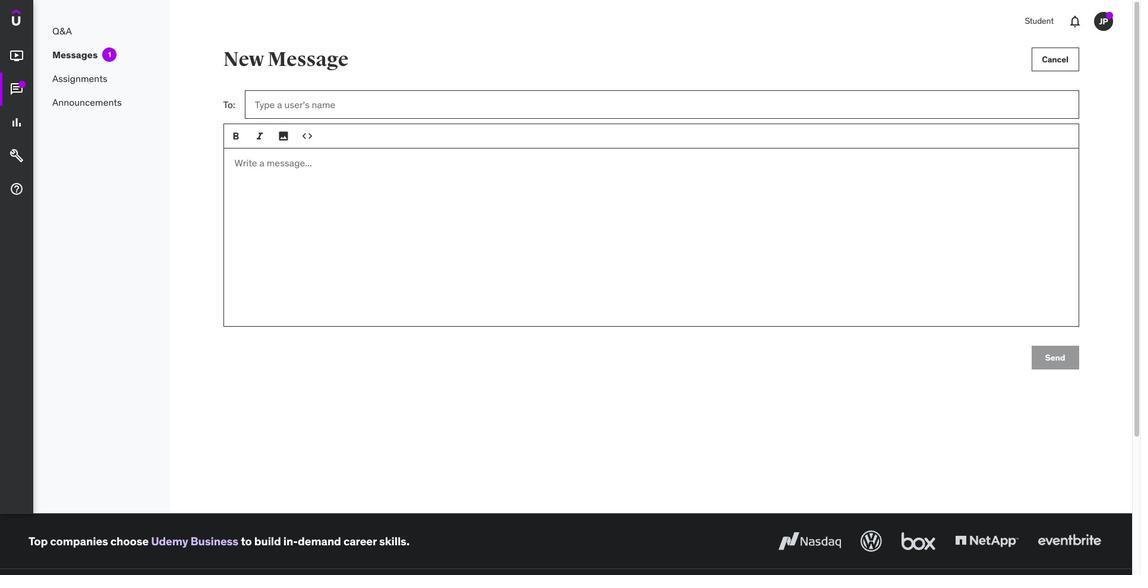 Task type: describe. For each thing, give the bounding box(es) containing it.
career
[[344, 534, 377, 549]]

udemy image
[[12, 10, 66, 30]]

Type a user's name text field
[[245, 90, 1080, 119]]

notifications image
[[1069, 14, 1083, 29]]

business
[[191, 534, 239, 549]]

eventbrite image
[[1036, 529, 1104, 555]]

code image
[[301, 130, 313, 142]]

to
[[241, 534, 252, 549]]

send
[[1046, 352, 1066, 363]]

medium image
[[10, 49, 24, 63]]

1
[[108, 50, 111, 59]]

companies
[[50, 534, 108, 549]]

you have alerts image
[[1107, 12, 1114, 19]]

q&a link
[[33, 19, 170, 43]]

assignments link
[[33, 67, 170, 90]]

announcements
[[52, 96, 122, 108]]

messages
[[52, 49, 98, 61]]

netapp image
[[953, 529, 1022, 555]]

volkswagen image
[[859, 529, 885, 555]]

new
[[223, 47, 264, 72]]

new message
[[223, 47, 349, 72]]

top companies choose udemy business to build in-demand career skills.
[[29, 534, 410, 549]]

demand
[[298, 534, 341, 549]]

cancel
[[1043, 54, 1069, 65]]

nasdaq image
[[776, 529, 845, 555]]

bold image
[[230, 130, 242, 142]]

send button
[[1032, 346, 1080, 370]]

build
[[254, 534, 281, 549]]

choose
[[111, 534, 149, 549]]



Task type: vqa. For each thing, say whether or not it's contained in the screenshot.
'standing'
no



Task type: locate. For each thing, give the bounding box(es) containing it.
image image
[[277, 130, 289, 142]]

2 medium image from the top
[[10, 115, 24, 130]]

medium image
[[10, 82, 24, 96], [10, 115, 24, 130], [10, 149, 24, 163], [10, 182, 24, 196]]

cancel link
[[1032, 48, 1080, 71]]

in-
[[284, 534, 298, 549]]

jp link
[[1090, 7, 1119, 36]]

udemy business link
[[151, 534, 239, 549]]

skills.
[[379, 534, 410, 549]]

top
[[29, 534, 48, 549]]

message
[[268, 47, 349, 72]]

announcements link
[[33, 90, 170, 114]]

student link
[[1018, 7, 1062, 36]]

q&a
[[52, 25, 72, 37]]

jp
[[1100, 16, 1109, 27]]

student
[[1026, 16, 1054, 26]]

4 medium image from the top
[[10, 182, 24, 196]]

3 medium image from the top
[[10, 149, 24, 163]]

to:
[[223, 99, 235, 110]]

1 medium image from the top
[[10, 82, 24, 96]]

udemy
[[151, 534, 188, 549]]

box image
[[899, 529, 939, 555]]

Write a message... text field
[[223, 149, 1080, 327]]

italic image
[[254, 130, 266, 142]]

assignments
[[52, 72, 108, 84]]



